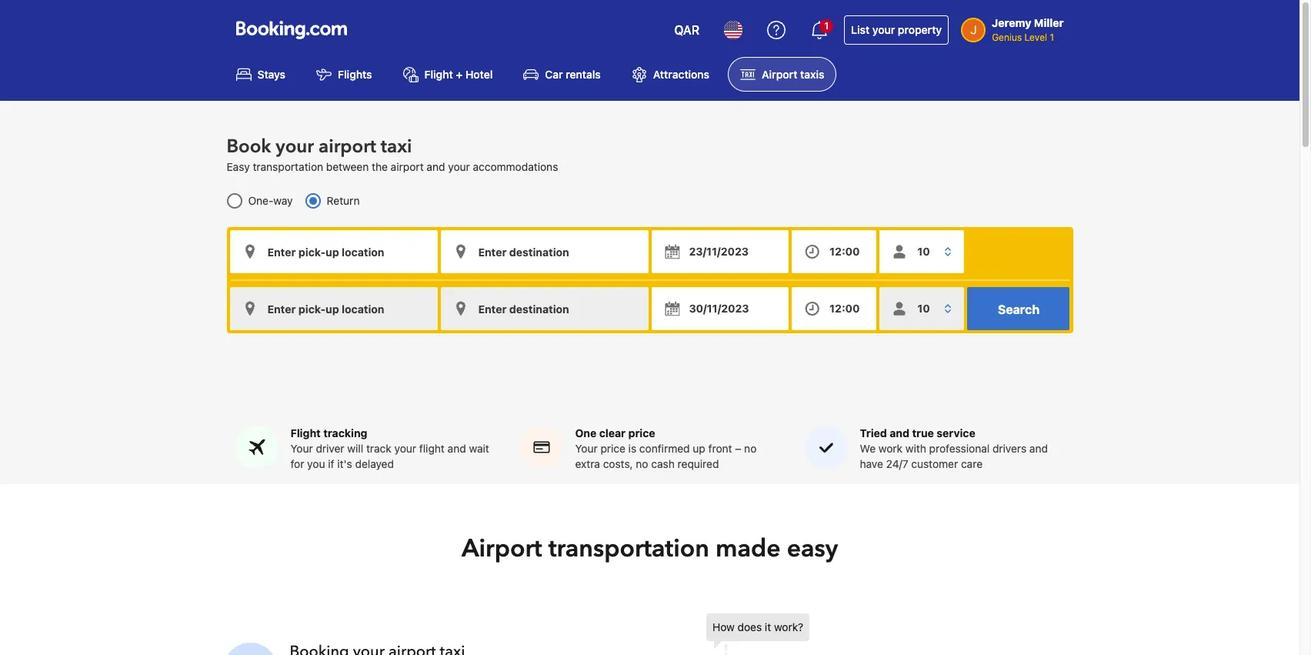 Task type: describe. For each thing, give the bounding box(es) containing it.
have
[[860, 457, 884, 470]]

service
[[937, 426, 976, 439]]

required
[[678, 457, 719, 470]]

your inside the flight tracking your driver will track your flight and wait for you if it's delayed
[[395, 442, 417, 455]]

your inside the flight tracking your driver will track your flight and wait for you if it's delayed
[[291, 442, 313, 455]]

will
[[347, 442, 363, 455]]

list your property
[[852, 23, 942, 36]]

12:00 button for 23/11/2023
[[792, 230, 877, 273]]

flight for flight + hotel
[[425, 68, 453, 81]]

your inside one clear price your price is confirmed up front – no extra costs, no cash required
[[575, 442, 598, 455]]

23/11/2023
[[689, 245, 749, 258]]

jeremy
[[992, 16, 1032, 29]]

0 vertical spatial no
[[745, 442, 757, 455]]

and inside the flight tracking your driver will track your flight and wait for you if it's delayed
[[448, 442, 466, 455]]

1 vertical spatial transportation
[[549, 532, 710, 566]]

attractions link
[[620, 57, 722, 92]]

car rentals link
[[511, 57, 613, 92]]

cash
[[652, 457, 675, 470]]

–
[[735, 442, 742, 455]]

1 button
[[801, 12, 838, 48]]

Enter destination text field
[[441, 230, 649, 273]]

one-
[[248, 194, 274, 207]]

attractions
[[653, 68, 710, 81]]

flights link
[[304, 57, 385, 92]]

easy
[[787, 532, 838, 566]]

drivers
[[993, 442, 1027, 455]]

list
[[852, 23, 870, 36]]

flight + hotel link
[[391, 57, 505, 92]]

1 horizontal spatial airport
[[391, 160, 424, 173]]

one
[[575, 426, 597, 439]]

qar button
[[665, 12, 709, 48]]

true
[[913, 426, 934, 439]]

taxi
[[381, 134, 412, 160]]

with
[[906, 442, 927, 455]]

track
[[366, 442, 392, 455]]

jeremy miller genius level 1
[[992, 16, 1064, 43]]

flight + hotel
[[425, 68, 493, 81]]

1 inside button
[[825, 20, 829, 32]]

driver
[[316, 442, 345, 455]]

1 horizontal spatial booking airport taxi image
[[707, 613, 1030, 655]]

it's
[[337, 457, 352, 470]]

wait
[[469, 442, 489, 455]]

+
[[456, 68, 463, 81]]

confirmed
[[640, 442, 690, 455]]

accommodations
[[473, 160, 558, 173]]

12:00 for 30/11/2023
[[830, 302, 860, 315]]

0 horizontal spatial booking airport taxi image
[[223, 643, 278, 655]]

made
[[716, 532, 781, 566]]

way
[[274, 194, 293, 207]]

tracking
[[323, 426, 368, 439]]

12:00 button for 30/11/2023
[[792, 287, 877, 330]]

work?
[[774, 620, 804, 633]]

customer
[[912, 457, 959, 470]]

and inside book your airport taxi easy transportation between the airport and your accommodations
[[427, 160, 445, 173]]

airport for airport transportation made easy
[[462, 532, 542, 566]]

1 vertical spatial no
[[636, 457, 649, 470]]

1 vertical spatial price
[[601, 442, 626, 455]]

delayed
[[355, 457, 394, 470]]

flight tracking your driver will track your flight and wait for you if it's delayed
[[291, 426, 489, 470]]

level
[[1025, 32, 1048, 43]]

extra
[[575, 457, 600, 470]]

the
[[372, 160, 388, 173]]

Enter pick-up location text field
[[230, 230, 438, 273]]

your right the book
[[276, 134, 314, 160]]

car rentals
[[545, 68, 601, 81]]

transportation inside book your airport taxi easy transportation between the airport and your accommodations
[[253, 160, 323, 173]]

for
[[291, 457, 304, 470]]

qar
[[675, 23, 700, 37]]

front
[[709, 442, 733, 455]]

one-way
[[248, 194, 293, 207]]



Task type: vqa. For each thing, say whether or not it's contained in the screenshot.
Round inside the Los Angeles to Guadalajara Nov 21 - Nov 28 · Round trip
no



Task type: locate. For each thing, give the bounding box(es) containing it.
tried and true service we work with professional drivers and have 24/7 customer care
[[860, 426, 1048, 470]]

and
[[427, 160, 445, 173], [890, 426, 910, 439], [448, 442, 466, 455], [1030, 442, 1048, 455]]

12:00 button
[[792, 230, 877, 273], [792, 287, 877, 330]]

costs,
[[603, 457, 633, 470]]

genius
[[992, 32, 1022, 43]]

0 vertical spatial 12:00 button
[[792, 230, 877, 273]]

1 vertical spatial flight
[[291, 426, 321, 439]]

book your airport taxi easy transportation between the airport and your accommodations
[[227, 134, 558, 173]]

1 horizontal spatial flight
[[425, 68, 453, 81]]

1 down miller
[[1050, 32, 1055, 43]]

return
[[327, 194, 360, 207]]

1 your from the left
[[291, 442, 313, 455]]

your
[[291, 442, 313, 455], [575, 442, 598, 455]]

and up work
[[890, 426, 910, 439]]

0 vertical spatial airport
[[762, 68, 798, 81]]

list your property link
[[845, 15, 949, 45]]

your down the one
[[575, 442, 598, 455]]

23/11/2023 button
[[652, 230, 789, 273]]

1 vertical spatial 12:00
[[830, 302, 860, 315]]

flight
[[419, 442, 445, 455]]

1 horizontal spatial airport
[[762, 68, 798, 81]]

it
[[765, 620, 771, 633]]

professional
[[930, 442, 990, 455]]

care
[[961, 457, 983, 470]]

2 12:00 button from the top
[[792, 287, 877, 330]]

rentals
[[566, 68, 601, 81]]

1 12:00 from the top
[[830, 245, 860, 258]]

airport down the taxi
[[391, 160, 424, 173]]

hotel
[[466, 68, 493, 81]]

1 horizontal spatial price
[[629, 426, 656, 439]]

your right "list"
[[873, 23, 895, 36]]

your right 'track'
[[395, 442, 417, 455]]

1 left "list"
[[825, 20, 829, 32]]

no down is
[[636, 457, 649, 470]]

0 horizontal spatial airport
[[319, 134, 376, 160]]

flight up driver
[[291, 426, 321, 439]]

we
[[860, 442, 876, 455]]

airport for airport taxis
[[762, 68, 798, 81]]

price up is
[[629, 426, 656, 439]]

price
[[629, 426, 656, 439], [601, 442, 626, 455]]

easy
[[227, 160, 250, 173]]

no
[[745, 442, 757, 455], [636, 457, 649, 470]]

0 vertical spatial transportation
[[253, 160, 323, 173]]

search button
[[968, 287, 1070, 330]]

does
[[738, 620, 762, 633]]

0 horizontal spatial airport
[[462, 532, 542, 566]]

book
[[227, 134, 271, 160]]

30/11/2023
[[689, 302, 749, 315]]

1 vertical spatial 12:00 button
[[792, 287, 877, 330]]

and right the
[[427, 160, 445, 173]]

tried
[[860, 426, 887, 439]]

flights
[[338, 68, 372, 81]]

1 vertical spatial airport
[[462, 532, 542, 566]]

between
[[326, 160, 369, 173]]

2 12:00 from the top
[[830, 302, 860, 315]]

your up the for
[[291, 442, 313, 455]]

your
[[873, 23, 895, 36], [276, 134, 314, 160], [448, 160, 470, 173], [395, 442, 417, 455]]

is
[[629, 442, 637, 455]]

1 12:00 button from the top
[[792, 230, 877, 273]]

2 your from the left
[[575, 442, 598, 455]]

stays link
[[224, 57, 298, 92]]

flight inside the flight tracking your driver will track your flight and wait for you if it's delayed
[[291, 426, 321, 439]]

1 horizontal spatial transportation
[[549, 532, 710, 566]]

miller
[[1035, 16, 1064, 29]]

up
[[693, 442, 706, 455]]

one clear price your price is confirmed up front – no extra costs, no cash required
[[575, 426, 757, 470]]

0 horizontal spatial no
[[636, 457, 649, 470]]

0 vertical spatial flight
[[425, 68, 453, 81]]

clear
[[599, 426, 626, 439]]

transportation
[[253, 160, 323, 173], [549, 532, 710, 566]]

airport taxis
[[762, 68, 825, 81]]

and left wait
[[448, 442, 466, 455]]

if
[[328, 457, 335, 470]]

1 horizontal spatial your
[[575, 442, 598, 455]]

your left accommodations
[[448, 160, 470, 173]]

flight left +
[[425, 68, 453, 81]]

car
[[545, 68, 563, 81]]

how
[[713, 620, 735, 633]]

you
[[307, 457, 325, 470]]

price down clear
[[601, 442, 626, 455]]

booking.com online hotel reservations image
[[236, 21, 347, 39]]

12:00
[[830, 245, 860, 258], [830, 302, 860, 315]]

1 vertical spatial airport
[[391, 160, 424, 173]]

0 horizontal spatial price
[[601, 442, 626, 455]]

30/11/2023 button
[[652, 287, 789, 330]]

booking airport taxi image
[[707, 613, 1030, 655], [223, 643, 278, 655]]

1 horizontal spatial 1
[[1050, 32, 1055, 43]]

flight
[[425, 68, 453, 81], [291, 426, 321, 439]]

24/7
[[887, 457, 909, 470]]

search
[[998, 303, 1040, 317]]

0 horizontal spatial transportation
[[253, 160, 323, 173]]

property
[[898, 23, 942, 36]]

and right drivers
[[1030, 442, 1048, 455]]

0 horizontal spatial your
[[291, 442, 313, 455]]

how does it work?
[[713, 620, 804, 633]]

1 inside jeremy miller genius level 1
[[1050, 32, 1055, 43]]

0 horizontal spatial flight
[[291, 426, 321, 439]]

stays
[[257, 68, 286, 81]]

airport up between
[[319, 134, 376, 160]]

airport taxis link
[[728, 57, 837, 92]]

0 vertical spatial airport
[[319, 134, 376, 160]]

0 vertical spatial 12:00
[[830, 245, 860, 258]]

airport transportation made easy
[[462, 532, 838, 566]]

1 horizontal spatial no
[[745, 442, 757, 455]]

1
[[825, 20, 829, 32], [1050, 32, 1055, 43]]

airport
[[762, 68, 798, 81], [462, 532, 542, 566]]

taxis
[[801, 68, 825, 81]]

work
[[879, 442, 903, 455]]

0 vertical spatial price
[[629, 426, 656, 439]]

0 horizontal spatial 1
[[825, 20, 829, 32]]

12:00 for 23/11/2023
[[830, 245, 860, 258]]

no right – at the bottom of the page
[[745, 442, 757, 455]]

flight for flight tracking your driver will track your flight and wait for you if it's delayed
[[291, 426, 321, 439]]



